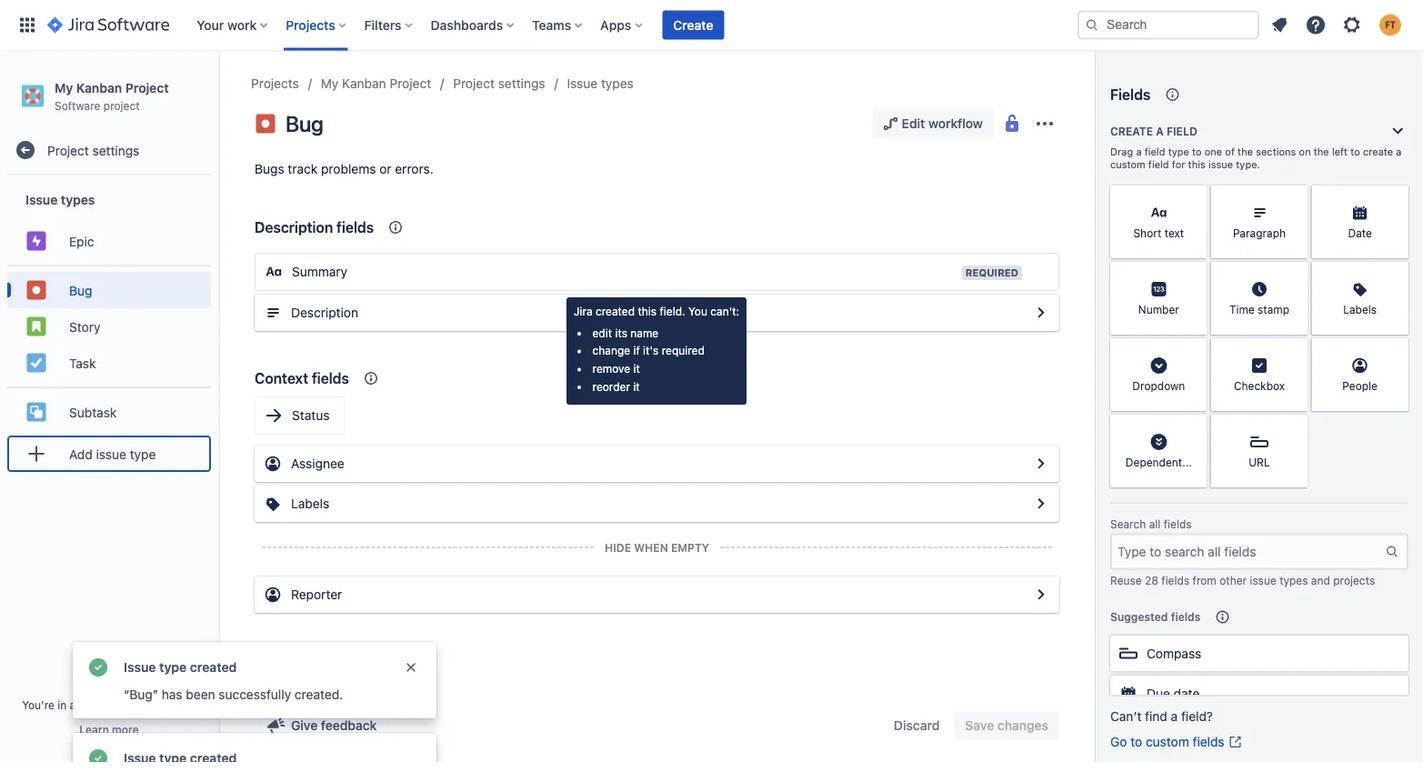 Task type: describe. For each thing, give the bounding box(es) containing it.
2 vertical spatial field
[[1149, 159, 1169, 171]]

project inside the my kanban project software project
[[125, 80, 169, 95]]

stamp
[[1258, 303, 1290, 316]]

learn
[[79, 723, 109, 736]]

projects
[[1334, 574, 1375, 587]]

url
[[1249, 456, 1270, 468]]

more information about the context fields image
[[385, 216, 407, 238]]

task
[[69, 355, 96, 370]]

dropdown
[[1133, 379, 1186, 392]]

labels button
[[255, 486, 1060, 522]]

required
[[662, 344, 705, 357]]

dismiss image
[[404, 660, 418, 675]]

create
[[1363, 146, 1394, 158]]

or
[[379, 161, 392, 176]]

issue types link
[[567, 73, 634, 95]]

1 vertical spatial types
[[61, 192, 95, 207]]

open field configuration image
[[1031, 493, 1052, 515]]

can't:
[[711, 305, 740, 318]]

created inside 'jira created this field. you can't: edit its name change if it's required remove it reorder it'
[[596, 305, 635, 318]]

description fields
[[255, 219, 374, 236]]

banner containing your work
[[0, 0, 1424, 51]]

all
[[1149, 518, 1161, 531]]

0 horizontal spatial created
[[190, 660, 237, 675]]

field.
[[660, 305, 685, 318]]

"bug" has been successfully created.
[[124, 687, 343, 702]]

managed
[[110, 699, 157, 711]]

fields left more information about the suggested fields 'icon'
[[1171, 611, 1201, 624]]

epic link
[[7, 223, 211, 259]]

create a field
[[1111, 125, 1198, 137]]

jira
[[574, 305, 593, 318]]

add
[[69, 446, 93, 461]]

edit
[[593, 327, 612, 339]]

1 it from the top
[[634, 362, 640, 375]]

dependent ...
[[1126, 456, 1192, 468]]

jira created this field. you can't: edit its name change if it's required remove it reorder it
[[574, 305, 740, 393]]

give feedback button
[[255, 711, 388, 740]]

a right "in"
[[70, 699, 76, 711]]

name
[[631, 327, 659, 339]]

you're
[[22, 699, 54, 711]]

open field configuration image for assignee
[[1031, 453, 1052, 475]]

task link
[[7, 345, 211, 381]]

short
[[1134, 226, 1162, 239]]

my for my kanban project software project
[[55, 80, 73, 95]]

assignee button
[[255, 446, 1060, 482]]

more information about the context fields image
[[360, 367, 382, 389]]

labels for open field configuration image
[[291, 496, 329, 511]]

projects for projects popup button
[[286, 17, 335, 32]]

group containing bug
[[7, 265, 211, 387]]

successfully
[[219, 687, 291, 702]]

type.
[[1236, 159, 1261, 171]]

a right create
[[1397, 146, 1402, 158]]

errors.
[[395, 161, 434, 176]]

teams button
[[527, 10, 590, 40]]

this link will be opened in a new tab image
[[1229, 735, 1243, 750]]

kanban for my kanban project software project
[[76, 80, 122, 95]]

your
[[197, 17, 224, 32]]

this inside 'jira created this field. you can't: edit its name change if it's required remove it reorder it'
[[638, 305, 657, 318]]

teams
[[532, 17, 571, 32]]

workflow
[[929, 116, 983, 131]]

1 vertical spatial project settings
[[47, 143, 139, 158]]

2 horizontal spatial to
[[1351, 146, 1361, 158]]

issue type icon image
[[255, 113, 277, 135]]

1 horizontal spatial to
[[1193, 146, 1202, 158]]

0 horizontal spatial bug
[[69, 283, 92, 298]]

required
[[966, 267, 1019, 279]]

create for create a field
[[1111, 125, 1153, 137]]

more information image for checkbox
[[1285, 340, 1306, 362]]

reporter
[[291, 587, 342, 602]]

projects link
[[251, 73, 299, 95]]

fields left more information about the context fields icon
[[312, 370, 349, 387]]

from
[[1193, 574, 1217, 587]]

2 the from the left
[[1314, 146, 1330, 158]]

compass
[[1147, 646, 1202, 661]]

my kanban project link
[[321, 73, 431, 95]]

open field configuration image for reporter
[[1031, 584, 1052, 606]]

2 vertical spatial type
[[159, 660, 187, 675]]

created.
[[295, 687, 343, 702]]

work
[[227, 17, 257, 32]]

field?
[[1182, 709, 1213, 724]]

more
[[112, 723, 139, 736]]

story link
[[7, 309, 211, 345]]

for
[[1172, 159, 1186, 171]]

reuse 28 fields from other issue types and projects
[[1111, 574, 1375, 587]]

in
[[58, 699, 67, 711]]

appswitcher icon image
[[16, 14, 38, 36]]

0 vertical spatial bug
[[286, 111, 324, 136]]

primary element
[[11, 0, 1078, 50]]

feedback
[[321, 718, 377, 733]]

description for description fields
[[255, 219, 333, 236]]

edit workflow button
[[873, 109, 994, 138]]

learn more
[[79, 723, 139, 736]]

dependent
[[1126, 456, 1183, 468]]

bug link
[[7, 272, 211, 309]]

1 horizontal spatial issue
[[124, 660, 156, 675]]

discard button
[[883, 711, 951, 740]]

0 horizontal spatial issue types
[[25, 192, 95, 207]]

1 horizontal spatial project settings link
[[453, 73, 545, 95]]

give feedback
[[291, 718, 377, 733]]

bugs
[[255, 161, 284, 176]]

dashboards button
[[425, 10, 521, 40]]

reuse
[[1111, 574, 1142, 587]]

search all fields
[[1111, 518, 1192, 531]]

date
[[1348, 226, 1372, 239]]

time stamp
[[1230, 303, 1290, 316]]

learn more button
[[79, 722, 139, 737]]

change
[[593, 344, 630, 357]]

suggested fields
[[1111, 611, 1201, 624]]

labels for more information image corresponding to labels
[[1344, 303, 1377, 316]]

my kanban project
[[321, 76, 431, 91]]

description button
[[255, 295, 1060, 331]]

add issue type image
[[25, 443, 47, 465]]

dashboards
[[431, 17, 503, 32]]

types inside issue types link
[[601, 76, 634, 91]]

hide
[[605, 541, 631, 554]]

project inside the my kanban project software project
[[104, 99, 140, 112]]

been
[[186, 687, 215, 702]]

sections
[[1256, 146, 1297, 158]]

sidebar navigation image
[[198, 73, 238, 109]]

...
[[1183, 456, 1192, 468]]

settings image
[[1342, 14, 1363, 36]]

issue inside add issue type button
[[96, 446, 126, 461]]

time
[[1230, 303, 1255, 316]]

software
[[55, 99, 100, 112]]



Task type: vqa. For each thing, say whether or not it's contained in the screenshot.
Archived on Archived
no



Task type: locate. For each thing, give the bounding box(es) containing it.
other
[[1220, 574, 1247, 587]]

0 horizontal spatial to
[[1131, 735, 1143, 750]]

field for drag
[[1145, 146, 1166, 158]]

more information about the suggested fields image
[[1212, 606, 1234, 628]]

0 vertical spatial this
[[1188, 159, 1206, 171]]

add issue type button
[[7, 436, 211, 472]]

types down apps popup button
[[601, 76, 634, 91]]

more information about the fields image
[[1162, 84, 1184, 106]]

projects button
[[280, 10, 354, 40]]

2 vertical spatial types
[[1280, 574, 1308, 587]]

1 horizontal spatial issue types
[[567, 76, 634, 91]]

hide when empty
[[605, 541, 710, 554]]

1 success image from the top
[[87, 657, 109, 679]]

my for my kanban project
[[321, 76, 339, 91]]

2 vertical spatial open field configuration image
[[1031, 584, 1052, 606]]

subtask link
[[7, 394, 211, 430]]

issue inside drag a field type to one of the sections on the left to create a custom field for this issue type.
[[1209, 159, 1234, 171]]

issue types up epic at the left top of page
[[25, 192, 95, 207]]

settings down the my kanban project software project
[[92, 143, 139, 158]]

of
[[1226, 146, 1235, 158]]

group containing issue types
[[7, 176, 211, 483]]

open field configuration image
[[1031, 302, 1052, 324], [1031, 453, 1052, 475], [1031, 584, 1052, 606]]

to inside 'link'
[[1131, 735, 1143, 750]]

the up type.
[[1238, 146, 1253, 158]]

1 horizontal spatial the
[[1314, 146, 1330, 158]]

custom inside drag a field type to one of the sections on the left to create a custom field for this issue type.
[[1111, 159, 1146, 171]]

project down issue type created
[[160, 699, 196, 711]]

1 horizontal spatial project settings
[[453, 76, 545, 91]]

settings down primary element
[[498, 76, 545, 91]]

0 vertical spatial custom
[[1111, 159, 1146, 171]]

create for create
[[673, 17, 714, 32]]

settings
[[498, 76, 545, 91], [92, 143, 139, 158]]

fields inside 'link'
[[1193, 735, 1225, 750]]

track
[[288, 161, 318, 176]]

0 horizontal spatial this
[[638, 305, 657, 318]]

type up for
[[1169, 146, 1190, 158]]

field down create a field
[[1145, 146, 1166, 158]]

custom inside 'link'
[[1146, 735, 1190, 750]]

0 horizontal spatial project settings
[[47, 143, 139, 158]]

fields right 28
[[1162, 574, 1190, 587]]

projects up issue type icon
[[251, 76, 299, 91]]

problems
[[321, 161, 376, 176]]

edit
[[902, 116, 925, 131]]

subtask
[[69, 405, 117, 420]]

the right on at the right of page
[[1314, 146, 1330, 158]]

issue
[[567, 76, 598, 91], [25, 192, 58, 207], [124, 660, 156, 675]]

to right go
[[1131, 735, 1143, 750]]

1 horizontal spatial this
[[1188, 159, 1206, 171]]

create inside button
[[673, 17, 714, 32]]

kanban
[[342, 76, 386, 91], [76, 80, 122, 95]]

a right find
[[1171, 709, 1178, 724]]

project settings link
[[453, 73, 545, 95], [7, 132, 211, 168]]

2 it from the top
[[633, 380, 640, 393]]

date
[[1174, 686, 1200, 701]]

custom down can't find a field? on the bottom of the page
[[1146, 735, 1190, 750]]

kanban for my kanban project
[[342, 76, 386, 91]]

created up the its
[[596, 305, 635, 318]]

project settings
[[453, 76, 545, 91], [47, 143, 139, 158]]

banner
[[0, 0, 1424, 51]]

create right apps popup button
[[673, 17, 714, 32]]

project down dashboards dropdown button
[[453, 76, 495, 91]]

remove
[[593, 362, 631, 375]]

more information image
[[1385, 187, 1407, 209], [1184, 340, 1206, 362], [1285, 340, 1306, 362], [1385, 340, 1407, 362], [1184, 417, 1206, 438]]

1 vertical spatial it
[[633, 380, 640, 393]]

0 vertical spatial projects
[[286, 17, 335, 32]]

0 horizontal spatial settings
[[92, 143, 139, 158]]

field left for
[[1149, 159, 1169, 171]]

labels down assignee
[[291, 496, 329, 511]]

issue right 'other'
[[1250, 574, 1277, 587]]

type inside drag a field type to one of the sections on the left to create a custom field for this issue type.
[[1169, 146, 1190, 158]]

go
[[1111, 735, 1127, 750]]

0 vertical spatial project
[[104, 99, 140, 112]]

0 horizontal spatial labels
[[291, 496, 329, 511]]

1 vertical spatial created
[[190, 660, 237, 675]]

0 horizontal spatial kanban
[[76, 80, 122, 95]]

1 vertical spatial bug
[[69, 283, 92, 298]]

my inside the my kanban project software project
[[55, 80, 73, 95]]

issue types down apps
[[567, 76, 634, 91]]

more information image for short text
[[1184, 187, 1206, 209]]

0 vertical spatial issue
[[567, 76, 598, 91]]

open field configuration image for description
[[1031, 302, 1052, 324]]

create up drag
[[1111, 125, 1153, 137]]

it right the reorder
[[633, 380, 640, 393]]

0 horizontal spatial type
[[130, 446, 156, 461]]

story
[[69, 319, 100, 334]]

0 horizontal spatial types
[[61, 192, 95, 207]]

project down filters popup button
[[390, 76, 431, 91]]

0 vertical spatial project settings link
[[453, 73, 545, 95]]

left
[[1332, 146, 1348, 158]]

2 success image from the top
[[87, 748, 109, 762]]

0 vertical spatial description
[[255, 219, 333, 236]]

0 vertical spatial types
[[601, 76, 634, 91]]

project down software
[[47, 143, 89, 158]]

notifications image
[[1269, 14, 1291, 36]]

fields
[[337, 219, 374, 236], [312, 370, 349, 387], [1164, 518, 1192, 531], [1162, 574, 1190, 587], [1171, 611, 1201, 624], [1193, 735, 1225, 750]]

0 vertical spatial labels
[[1344, 303, 1377, 316]]

0 vertical spatial created
[[596, 305, 635, 318]]

create button
[[662, 10, 724, 40]]

1 horizontal spatial issue
[[1209, 159, 1234, 171]]

more information image for date
[[1385, 187, 1407, 209]]

text
[[1165, 226, 1184, 239]]

1 vertical spatial settings
[[92, 143, 139, 158]]

0 horizontal spatial project settings link
[[7, 132, 211, 168]]

0 horizontal spatial the
[[1238, 146, 1253, 158]]

1 vertical spatial success image
[[87, 748, 109, 762]]

1 horizontal spatial bug
[[286, 111, 324, 136]]

more options image
[[1034, 113, 1056, 135]]

group
[[7, 176, 211, 483], [7, 265, 211, 387]]

to right left
[[1351, 146, 1361, 158]]

2 open field configuration image from the top
[[1031, 453, 1052, 475]]

labels
[[1344, 303, 1377, 316], [291, 496, 329, 511]]

1 vertical spatial issue
[[96, 446, 126, 461]]

fields right "all"
[[1164, 518, 1192, 531]]

apps button
[[595, 10, 650, 40]]

short text
[[1134, 226, 1184, 239]]

project
[[390, 76, 431, 91], [453, 76, 495, 91], [125, 80, 169, 95], [47, 143, 89, 158]]

my up software
[[55, 80, 73, 95]]

open field configuration image inside assignee 'button'
[[1031, 453, 1052, 475]]

bug right issue type icon
[[286, 111, 324, 136]]

bug up story
[[69, 283, 92, 298]]

1 vertical spatial issue types
[[25, 192, 95, 207]]

0 vertical spatial issue
[[1209, 159, 1234, 171]]

number
[[1139, 303, 1180, 316]]

kanban down filters
[[342, 76, 386, 91]]

context fields
[[255, 370, 349, 387]]

discard
[[894, 718, 940, 733]]

"bug"
[[124, 687, 158, 702]]

issue up 'epic' link
[[25, 192, 58, 207]]

my right projects link at the top left of the page
[[321, 76, 339, 91]]

type up has
[[159, 660, 187, 675]]

project settings down software
[[47, 143, 139, 158]]

type
[[1169, 146, 1190, 158], [130, 446, 156, 461], [159, 660, 187, 675]]

1 horizontal spatial type
[[159, 660, 187, 675]]

1 open field configuration image from the top
[[1031, 302, 1052, 324]]

types up epic at the left top of page
[[61, 192, 95, 207]]

1 horizontal spatial settings
[[498, 76, 545, 91]]

the
[[1238, 146, 1253, 158], [1314, 146, 1330, 158]]

1 horizontal spatial created
[[596, 305, 635, 318]]

due date
[[1147, 686, 1200, 701]]

kanban up software
[[76, 80, 122, 95]]

fields left this link will be opened in a new tab icon
[[1193, 735, 1225, 750]]

more information image for people
[[1385, 340, 1407, 362]]

Type to search all fields text field
[[1112, 535, 1385, 568]]

1 vertical spatial project
[[160, 699, 196, 711]]

0 vertical spatial it
[[634, 362, 640, 375]]

can't find a field?
[[1111, 709, 1213, 724]]

compass button
[[1111, 635, 1409, 672]]

you
[[689, 305, 708, 318]]

0 horizontal spatial my
[[55, 80, 73, 95]]

0 vertical spatial create
[[673, 17, 714, 32]]

success image up team-
[[87, 657, 109, 679]]

field up for
[[1167, 125, 1198, 137]]

type inside add issue type button
[[130, 446, 156, 461]]

open field configuration image inside reporter button
[[1031, 584, 1052, 606]]

search image
[[1085, 18, 1100, 32]]

projects
[[286, 17, 335, 32], [251, 76, 299, 91]]

1 horizontal spatial my
[[321, 76, 339, 91]]

its
[[615, 327, 628, 339]]

issue right add
[[96, 446, 126, 461]]

assignee
[[291, 456, 345, 471]]

1 vertical spatial projects
[[251, 76, 299, 91]]

description down summary
[[291, 305, 358, 320]]

a down more information about the fields icon
[[1156, 125, 1164, 137]]

1 vertical spatial description
[[291, 305, 358, 320]]

1 vertical spatial create
[[1111, 125, 1153, 137]]

0 vertical spatial type
[[1169, 146, 1190, 158]]

this inside drag a field type to one of the sections on the left to create a custom field for this issue type.
[[1188, 159, 1206, 171]]

to left one
[[1193, 146, 1202, 158]]

1 vertical spatial field
[[1145, 146, 1166, 158]]

has
[[162, 687, 182, 702]]

1 horizontal spatial types
[[601, 76, 634, 91]]

give
[[291, 718, 318, 733]]

1 vertical spatial labels
[[291, 496, 329, 511]]

reporter button
[[255, 577, 1060, 613]]

it's
[[643, 344, 659, 357]]

project settings link down the my kanban project software project
[[7, 132, 211, 168]]

this right for
[[1188, 159, 1206, 171]]

1 vertical spatial this
[[638, 305, 657, 318]]

it down the if
[[634, 362, 640, 375]]

go to custom fields link
[[1111, 733, 1243, 751]]

help image
[[1305, 14, 1327, 36]]

can't
[[1111, 709, 1142, 724]]

0 vertical spatial project settings
[[453, 76, 545, 91]]

checkbox
[[1234, 379, 1285, 392]]

projects for projects link at the top left of the page
[[251, 76, 299, 91]]

Search field
[[1078, 10, 1260, 40]]

kanban inside the my kanban project software project
[[76, 80, 122, 95]]

your profile and settings image
[[1380, 14, 1402, 36]]

issue type created
[[124, 660, 237, 675]]

0 vertical spatial settings
[[498, 76, 545, 91]]

projects inside popup button
[[286, 17, 335, 32]]

open field configuration image inside description button
[[1031, 302, 1052, 324]]

edit workflow
[[902, 116, 983, 131]]

1 vertical spatial open field configuration image
[[1031, 453, 1052, 475]]

issue down one
[[1209, 159, 1234, 171]]

labels inside button
[[291, 496, 329, 511]]

more information image for dropdown
[[1184, 340, 1206, 362]]

project
[[104, 99, 140, 112], [160, 699, 196, 711]]

custom down drag
[[1111, 159, 1146, 171]]

1 vertical spatial type
[[130, 446, 156, 461]]

1 horizontal spatial labels
[[1344, 303, 1377, 316]]

description for description
[[291, 305, 358, 320]]

created up been
[[190, 660, 237, 675]]

a right drag
[[1136, 146, 1142, 158]]

0 horizontal spatial project
[[104, 99, 140, 112]]

success image
[[87, 657, 109, 679], [87, 748, 109, 762]]

2 horizontal spatial types
[[1280, 574, 1308, 587]]

0 vertical spatial issue types
[[567, 76, 634, 91]]

when
[[634, 541, 668, 554]]

description inside button
[[291, 305, 358, 320]]

more information image for labels
[[1385, 264, 1407, 286]]

1 vertical spatial issue
[[25, 192, 58, 207]]

field
[[1167, 125, 1198, 137], [1145, 146, 1166, 158], [1149, 159, 1169, 171]]

0 horizontal spatial create
[[673, 17, 714, 32]]

type down subtask link
[[130, 446, 156, 461]]

projects right "work" on the left top of the page
[[286, 17, 335, 32]]

this
[[1188, 159, 1206, 171], [638, 305, 657, 318]]

0 vertical spatial success image
[[87, 657, 109, 679]]

2 horizontal spatial issue
[[1250, 574, 1277, 587]]

people
[[1343, 379, 1378, 392]]

success image down learn
[[87, 748, 109, 762]]

1 group from the top
[[7, 176, 211, 483]]

jira software image
[[47, 14, 169, 36], [47, 14, 169, 36]]

more information image for paragraph
[[1285, 187, 1306, 209]]

fields left more information about the context fields image
[[337, 219, 374, 236]]

labels down date
[[1344, 303, 1377, 316]]

project right software
[[104, 99, 140, 112]]

it
[[634, 362, 640, 375], [633, 380, 640, 393]]

project left the sidebar navigation icon
[[125, 80, 169, 95]]

1 vertical spatial custom
[[1146, 735, 1190, 750]]

3 open field configuration image from the top
[[1031, 584, 1052, 606]]

your work
[[197, 17, 257, 32]]

issue
[[1209, 159, 1234, 171], [96, 446, 126, 461], [1250, 574, 1277, 587]]

0 horizontal spatial issue
[[96, 446, 126, 461]]

more information image
[[1184, 187, 1206, 209], [1285, 187, 1306, 209], [1184, 264, 1206, 286], [1385, 264, 1407, 286]]

types left and
[[1280, 574, 1308, 587]]

field for create
[[1167, 125, 1198, 137]]

issue types
[[567, 76, 634, 91], [25, 192, 95, 207]]

1 vertical spatial project settings link
[[7, 132, 211, 168]]

1 the from the left
[[1238, 146, 1253, 158]]

filters button
[[359, 10, 420, 40]]

bugs track problems or errors.
[[255, 161, 434, 176]]

a
[[1156, 125, 1164, 137], [1136, 146, 1142, 158], [1397, 146, 1402, 158], [70, 699, 76, 711], [1171, 709, 1178, 724]]

this up name
[[638, 305, 657, 318]]

issue up "bug"
[[124, 660, 156, 675]]

issue down teams "popup button"
[[567, 76, 598, 91]]

project settings link down dashboards dropdown button
[[453, 73, 545, 95]]

2 horizontal spatial type
[[1169, 146, 1190, 158]]

due date button
[[1111, 675, 1409, 712]]

0 vertical spatial open field configuration image
[[1031, 302, 1052, 324]]

0 vertical spatial field
[[1167, 125, 1198, 137]]

1 horizontal spatial kanban
[[342, 76, 386, 91]]

2 vertical spatial issue
[[1250, 574, 1277, 587]]

1 horizontal spatial create
[[1111, 125, 1153, 137]]

2 horizontal spatial issue
[[567, 76, 598, 91]]

more information image for number
[[1184, 264, 1206, 286]]

0 horizontal spatial issue
[[25, 192, 58, 207]]

1 horizontal spatial project
[[160, 699, 196, 711]]

2 group from the top
[[7, 265, 211, 387]]

description up summary
[[255, 219, 333, 236]]

apps
[[600, 17, 632, 32]]

my kanban project software project
[[55, 80, 169, 112]]

project settings down dashboards dropdown button
[[453, 76, 545, 91]]

2 vertical spatial issue
[[124, 660, 156, 675]]



